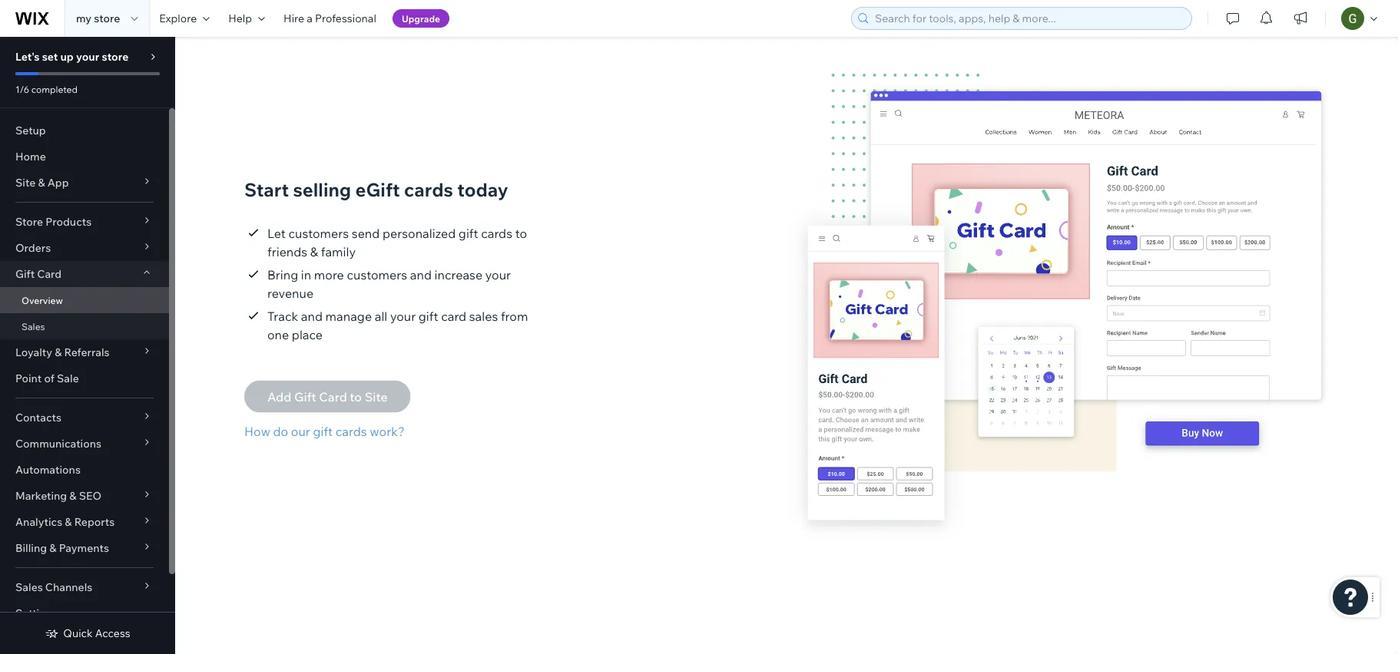 Task type: describe. For each thing, give the bounding box(es) containing it.
how
[[244, 424, 270, 439]]

0 vertical spatial customers
[[288, 226, 349, 241]]

settings link
[[0, 601, 169, 627]]

1/6
[[15, 83, 29, 95]]

1 vertical spatial customers
[[347, 267, 407, 282]]

& for reports
[[65, 515, 72, 529]]

seo
[[79, 489, 101, 503]]

marketing & seo button
[[0, 483, 169, 509]]

loyalty & referrals button
[[0, 340, 169, 366]]

marketing & seo
[[15, 489, 101, 503]]

let
[[267, 226, 286, 241]]

store products button
[[0, 209, 169, 235]]

bring
[[267, 267, 298, 282]]

increase
[[434, 267, 483, 282]]

store inside sidebar "element"
[[102, 50, 129, 63]]

access
[[95, 627, 130, 640]]

contacts button
[[0, 405, 169, 431]]

automations
[[15, 463, 81, 477]]

setup
[[15, 124, 46, 137]]

0 horizontal spatial and
[[301, 308, 323, 324]]

gift inside button
[[313, 424, 333, 439]]

explore
[[159, 12, 197, 25]]

let customers send personalized gift cards to friends & family bring in more customers and increase your revenue track and manage all your gift card sales from one place
[[267, 226, 528, 342]]

more
[[314, 267, 344, 282]]

gift card
[[15, 267, 62, 281]]

analytics
[[15, 515, 62, 529]]

& for payments
[[49, 542, 56, 555]]

up
[[60, 50, 74, 63]]

contacts
[[15, 411, 61, 424]]

today
[[457, 178, 508, 201]]

let's set up your store
[[15, 50, 129, 63]]

start
[[244, 178, 289, 201]]

from
[[501, 308, 528, 324]]

quick access
[[63, 627, 130, 640]]

professional
[[315, 12, 376, 25]]

1/6 completed
[[15, 83, 78, 95]]

billing
[[15, 542, 47, 555]]

1 vertical spatial your
[[485, 267, 511, 282]]

sales channels
[[15, 581, 92, 594]]

personalized
[[383, 226, 456, 241]]

sales channels button
[[0, 575, 169, 601]]

family
[[321, 244, 356, 259]]

my
[[76, 12, 91, 25]]

sales for sales
[[22, 321, 45, 332]]

gift card button
[[0, 261, 169, 287]]

our
[[291, 424, 310, 439]]

& inside let customers send personalized gift cards to friends & family bring in more customers and increase your revenue track and manage all your gift card sales from one place
[[310, 244, 318, 259]]

track
[[267, 308, 298, 324]]

billing & payments
[[15, 542, 109, 555]]

set
[[42, 50, 58, 63]]

store
[[15, 215, 43, 229]]

to
[[515, 226, 527, 241]]

overview link
[[0, 287, 169, 313]]

orders button
[[0, 235, 169, 261]]

1 horizontal spatial and
[[410, 267, 432, 282]]

my store
[[76, 12, 120, 25]]

communications
[[15, 437, 101, 451]]

friends
[[267, 244, 307, 259]]

do
[[273, 424, 288, 439]]

card
[[37, 267, 62, 281]]

start selling egift cards today
[[244, 178, 508, 201]]

home
[[15, 150, 46, 163]]

help button
[[219, 0, 274, 37]]

loyalty & referrals
[[15, 346, 110, 359]]

point
[[15, 372, 42, 385]]

overview
[[22, 295, 63, 306]]

upgrade
[[402, 13, 440, 24]]

point of sale link
[[0, 366, 169, 392]]

setup link
[[0, 118, 169, 144]]

send
[[352, 226, 380, 241]]

reports
[[74, 515, 115, 529]]

1 horizontal spatial your
[[390, 308, 416, 324]]

your inside sidebar "element"
[[76, 50, 99, 63]]

how do our gift cards work?
[[244, 424, 405, 439]]

settings
[[15, 607, 58, 620]]



Task type: locate. For each thing, give the bounding box(es) containing it.
0 vertical spatial store
[[94, 12, 120, 25]]

0 horizontal spatial gift
[[313, 424, 333, 439]]

& left the seo
[[69, 489, 76, 503]]

your
[[76, 50, 99, 63], [485, 267, 511, 282], [390, 308, 416, 324]]

channels
[[45, 581, 92, 594]]

orders
[[15, 241, 51, 255]]

app
[[47, 176, 69, 189]]

0 vertical spatial your
[[76, 50, 99, 63]]

your right increase
[[485, 267, 511, 282]]

gift up increase
[[458, 226, 478, 241]]

0 vertical spatial cards
[[404, 178, 453, 201]]

customers up family
[[288, 226, 349, 241]]

your right up
[[76, 50, 99, 63]]

communications button
[[0, 431, 169, 457]]

sales
[[469, 308, 498, 324]]

cards
[[404, 178, 453, 201], [481, 226, 512, 241], [336, 424, 367, 439]]

home link
[[0, 144, 169, 170]]

store products
[[15, 215, 92, 229]]

your right all
[[390, 308, 416, 324]]

billing & payments button
[[0, 535, 169, 562]]

marketing
[[15, 489, 67, 503]]

and up place
[[301, 308, 323, 324]]

0 horizontal spatial your
[[76, 50, 99, 63]]

store
[[94, 12, 120, 25], [102, 50, 129, 63]]

2 vertical spatial your
[[390, 308, 416, 324]]

referrals
[[64, 346, 110, 359]]

place
[[292, 327, 323, 342]]

2 horizontal spatial your
[[485, 267, 511, 282]]

site & app button
[[0, 170, 169, 196]]

selling
[[293, 178, 351, 201]]

hire a professional link
[[274, 0, 386, 37]]

& inside dropdown button
[[69, 489, 76, 503]]

1 horizontal spatial gift
[[419, 308, 438, 324]]

upgrade button
[[392, 9, 449, 28]]

&
[[38, 176, 45, 189], [310, 244, 318, 259], [55, 346, 62, 359], [69, 489, 76, 503], [65, 515, 72, 529], [49, 542, 56, 555]]

sales inside 'link'
[[22, 321, 45, 332]]

egift
[[355, 178, 400, 201]]

all
[[375, 308, 387, 324]]

let's
[[15, 50, 40, 63]]

and left increase
[[410, 267, 432, 282]]

customers
[[288, 226, 349, 241], [347, 267, 407, 282]]

loyalty
[[15, 346, 52, 359]]

automations link
[[0, 457, 169, 483]]

analytics & reports
[[15, 515, 115, 529]]

sales up loyalty
[[22, 321, 45, 332]]

sales inside dropdown button
[[15, 581, 43, 594]]

site & app
[[15, 176, 69, 189]]

cards up personalized
[[404, 178, 453, 201]]

payments
[[59, 542, 109, 555]]

2 vertical spatial gift
[[313, 424, 333, 439]]

completed
[[31, 83, 78, 95]]

cards left to
[[481, 226, 512, 241]]

how do our gift cards work? button
[[244, 422, 411, 441]]

1 vertical spatial gift
[[419, 308, 438, 324]]

0 horizontal spatial cards
[[336, 424, 367, 439]]

1 vertical spatial and
[[301, 308, 323, 324]]

Search for tools, apps, help & more... field
[[870, 8, 1187, 29]]

help
[[228, 12, 252, 25]]

point of sale
[[15, 372, 79, 385]]

gift
[[458, 226, 478, 241], [419, 308, 438, 324], [313, 424, 333, 439]]

& for referrals
[[55, 346, 62, 359]]

& right site
[[38, 176, 45, 189]]

manage
[[325, 308, 372, 324]]

& right loyalty
[[55, 346, 62, 359]]

& right billing
[[49, 542, 56, 555]]

revenue
[[267, 285, 314, 301]]

2 horizontal spatial cards
[[481, 226, 512, 241]]

1 vertical spatial store
[[102, 50, 129, 63]]

hire a professional
[[284, 12, 376, 25]]

sales for sales channels
[[15, 581, 43, 594]]

1 vertical spatial sales
[[15, 581, 43, 594]]

customers up all
[[347, 267, 407, 282]]

cards left work?
[[336, 424, 367, 439]]

work?
[[370, 424, 405, 439]]

0 vertical spatial gift
[[458, 226, 478, 241]]

0 vertical spatial and
[[410, 267, 432, 282]]

a
[[307, 12, 313, 25]]

quick
[[63, 627, 93, 640]]

sale
[[57, 372, 79, 385]]

and
[[410, 267, 432, 282], [301, 308, 323, 324]]

sidebar element
[[0, 37, 175, 655]]

gift left card
[[419, 308, 438, 324]]

& for seo
[[69, 489, 76, 503]]

quick access button
[[45, 627, 130, 641]]

2 horizontal spatial gift
[[458, 226, 478, 241]]

1 vertical spatial cards
[[481, 226, 512, 241]]

store right the my
[[94, 12, 120, 25]]

gift
[[15, 267, 35, 281]]

sales up settings
[[15, 581, 43, 594]]

1 horizontal spatial cards
[[404, 178, 453, 201]]

in
[[301, 267, 311, 282]]

cards inside let customers send personalized gift cards to friends & family bring in more customers and increase your revenue track and manage all your gift card sales from one place
[[481, 226, 512, 241]]

2 vertical spatial cards
[[336, 424, 367, 439]]

cards inside button
[[336, 424, 367, 439]]

site
[[15, 176, 36, 189]]

sales
[[22, 321, 45, 332], [15, 581, 43, 594]]

analytics & reports button
[[0, 509, 169, 535]]

store down my store
[[102, 50, 129, 63]]

& left reports
[[65, 515, 72, 529]]

& for app
[[38, 176, 45, 189]]

gift right our
[[313, 424, 333, 439]]

card
[[441, 308, 466, 324]]

0 vertical spatial sales
[[22, 321, 45, 332]]

products
[[45, 215, 92, 229]]

one
[[267, 327, 289, 342]]

sales link
[[0, 313, 169, 340]]

& left family
[[310, 244, 318, 259]]



Task type: vqa. For each thing, say whether or not it's contained in the screenshot.
Site Speed link
no



